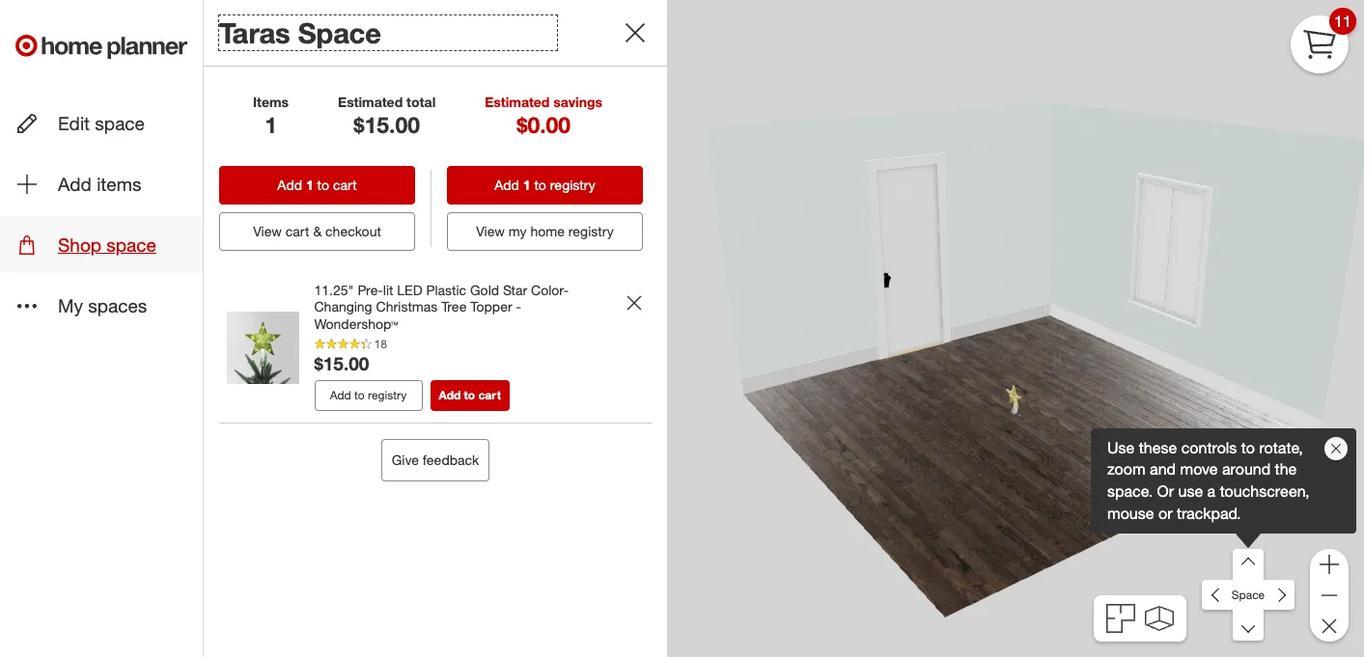 Task type: locate. For each thing, give the bounding box(es) containing it.
1 for add 1 to cart
[[306, 176, 313, 193]]

0 horizontal spatial space
[[298, 15, 381, 50]]

view
[[253, 223, 282, 239], [476, 223, 505, 239]]

0 horizontal spatial view
[[253, 223, 282, 239]]

home planner landing page image
[[15, 15, 187, 77]]

add for add 1 to registry
[[495, 176, 519, 193]]

&
[[313, 223, 322, 239]]

2 vertical spatial cart
[[478, 388, 501, 403]]

touchscreen,
[[1220, 482, 1310, 501]]

add to cart button
[[430, 380, 510, 411]]

registry right home
[[568, 223, 614, 239]]

feedback
[[423, 452, 479, 468]]

0 horizontal spatial cart
[[285, 223, 309, 239]]

add down $15.00
[[330, 388, 351, 403]]

1 vertical spatial registry
[[568, 223, 614, 239]]

$ up the "add 1 to registry"
[[517, 111, 528, 138]]

add left items
[[58, 173, 92, 195]]

2 view from the left
[[476, 223, 505, 239]]

1 inside items 1
[[265, 111, 277, 138]]

taras
[[219, 15, 290, 50]]

add up my
[[495, 176, 519, 193]]

0 horizontal spatial estimated
[[338, 94, 403, 110]]

registry up home
[[550, 176, 595, 193]]

$ inside estimated savings $ 0.00
[[517, 111, 528, 138]]

estimated up estimated total $15.00 element at the left top of the page
[[338, 94, 403, 110]]

view for view my home registry
[[476, 223, 505, 239]]

changing
[[314, 298, 372, 315]]

1 $ from the left
[[354, 111, 364, 138]]

11.25"
[[314, 281, 354, 298]]

0 horizontal spatial $
[[354, 111, 364, 138]]

1 for add 1 to registry
[[523, 176, 531, 193]]

add inside 'button'
[[58, 173, 92, 195]]

$ up add 1 to cart
[[354, 111, 364, 138]]

view left my
[[476, 223, 505, 239]]

1 vertical spatial space
[[107, 234, 156, 256]]

view cart & checkout
[[253, 223, 381, 239]]

plastic
[[426, 281, 466, 298]]

2 horizontal spatial 1
[[523, 176, 531, 193]]

lit
[[383, 281, 393, 298]]

move
[[1180, 460, 1218, 479]]

taras space
[[219, 15, 381, 50]]

add items button
[[0, 156, 203, 213]]

estimated
[[338, 94, 403, 110], [485, 94, 550, 110]]

$
[[354, 111, 364, 138], [517, 111, 528, 138]]

cart inside add to cart button
[[478, 388, 501, 403]]

or
[[1159, 504, 1173, 523]]

2 estimated from the left
[[485, 94, 550, 110]]

edit space
[[58, 112, 145, 134]]

top view button icon image
[[1107, 604, 1136, 633]]

items
[[97, 173, 142, 195]]

to up around
[[1241, 438, 1255, 457]]

gold
[[470, 281, 499, 298]]

1 view from the left
[[253, 223, 282, 239]]

add for add to registry
[[330, 388, 351, 403]]

1 horizontal spatial estimated
[[485, 94, 550, 110]]

1 horizontal spatial 1
[[306, 176, 313, 193]]

1 down items
[[265, 111, 277, 138]]

2 vertical spatial registry
[[368, 388, 407, 403]]

$ inside estimated total $ 15.00
[[354, 111, 364, 138]]

give feedback
[[392, 452, 479, 468]]

$15.00
[[314, 353, 369, 375]]

add up 'view cart & checkout'
[[277, 176, 302, 193]]

2 horizontal spatial cart
[[478, 388, 501, 403]]

0 vertical spatial cart
[[333, 176, 357, 193]]

add items
[[58, 173, 142, 195]]

1 estimated from the left
[[338, 94, 403, 110]]

space for shop space
[[107, 234, 156, 256]]

trackpad.
[[1177, 504, 1241, 523]]

1 up my
[[523, 176, 531, 193]]

use these controls to rotate, zoom and move around the space. or use a touchscreen, mouse or trackpad.
[[1107, 438, 1310, 523]]

estimated inside estimated total $ 15.00
[[338, 94, 403, 110]]

estimated for 15.00
[[338, 94, 403, 110]]

11 button
[[1291, 8, 1356, 73]]

my
[[58, 295, 83, 317]]

cart up the "checkout" on the left top of page
[[333, 176, 357, 193]]

0 vertical spatial space
[[95, 112, 145, 134]]

cart left &
[[285, 223, 309, 239]]

space right shop
[[107, 234, 156, 256]]

0 horizontal spatial 1
[[265, 111, 277, 138]]

2 $ from the left
[[517, 111, 528, 138]]

cart up feedback
[[478, 388, 501, 403]]

registry down 18
[[368, 388, 407, 403]]

pre-
[[358, 281, 383, 298]]

use
[[1178, 482, 1203, 501]]

checkout
[[325, 223, 381, 239]]

to
[[317, 176, 329, 193], [534, 176, 546, 193], [354, 388, 365, 403], [464, 388, 475, 403], [1241, 438, 1255, 457]]

1 vertical spatial cart
[[285, 223, 309, 239]]

1 horizontal spatial space
[[1232, 588, 1265, 602]]

or
[[1157, 482, 1174, 501]]

shop space button
[[0, 217, 203, 274]]

0 vertical spatial registry
[[550, 176, 595, 193]]

estimated savings $ 0.00
[[485, 94, 602, 138]]

to down $15.00
[[354, 388, 365, 403]]

space
[[95, 112, 145, 134], [107, 234, 156, 256]]

add 1 to cart
[[277, 176, 357, 193]]

view left &
[[253, 223, 282, 239]]

1 up 'view cart & checkout'
[[306, 176, 313, 193]]

estimated inside estimated savings $ 0.00
[[485, 94, 550, 110]]

add up feedback
[[439, 388, 461, 403]]

add for add 1 to cart
[[277, 176, 302, 193]]

space down the tilt camera up 30° image
[[1232, 588, 1265, 602]]

registry
[[550, 176, 595, 193], [568, 223, 614, 239], [368, 388, 407, 403]]

view inside button
[[253, 223, 282, 239]]

and
[[1150, 460, 1176, 479]]

1 horizontal spatial view
[[476, 223, 505, 239]]

use these controls to rotate, zoom and move around the space. or use a touchscreen, mouse or trackpad. tooltip
[[1091, 428, 1356, 534]]

cart
[[333, 176, 357, 193], [285, 223, 309, 239], [478, 388, 501, 403]]

shop space
[[58, 234, 156, 256]]

space right taras
[[298, 15, 381, 50]]

these
[[1139, 438, 1177, 457]]

1
[[265, 111, 277, 138], [306, 176, 313, 193], [523, 176, 531, 193]]

the
[[1275, 460, 1297, 479]]

add
[[58, 173, 92, 195], [277, 176, 302, 193], [495, 176, 519, 193], [330, 388, 351, 403], [439, 388, 461, 403]]

christmas
[[376, 298, 438, 315]]

space right edit
[[95, 112, 145, 134]]

space
[[298, 15, 381, 50], [1232, 588, 1265, 602]]

-
[[516, 298, 521, 315]]

add 1 to registry
[[495, 176, 595, 193]]

estimated up "estimated savings total $0.00" "element"
[[485, 94, 550, 110]]

1 horizontal spatial $
[[517, 111, 528, 138]]

pan camera right 30° image
[[1264, 580, 1295, 611]]



Task type: vqa. For each thing, say whether or not it's contained in the screenshot.
1st "$" from the right
yes



Task type: describe. For each thing, give the bounding box(es) containing it.
spaces
[[88, 295, 147, 317]]

tree
[[441, 298, 467, 315]]

edit space button
[[0, 95, 203, 152]]

rotate,
[[1259, 438, 1303, 457]]

registry for view my home registry
[[568, 223, 614, 239]]

items
[[253, 94, 289, 110]]

$ for 0.00
[[517, 111, 528, 138]]

give
[[392, 452, 419, 468]]

1 horizontal spatial cart
[[333, 176, 357, 193]]

tilt camera up 30° image
[[1233, 549, 1264, 580]]

0 vertical spatial space
[[298, 15, 381, 50]]

space.
[[1107, 482, 1153, 501]]

tilt camera down 30° image
[[1233, 611, 1264, 641]]

wondershop™
[[314, 315, 398, 332]]

to inside use these controls to rotate, zoom and move around the space. or use a touchscreen, mouse or trackpad.
[[1241, 438, 1255, 457]]

registry for add 1 to registry
[[550, 176, 595, 193]]

to up &
[[317, 176, 329, 193]]

my spaces button
[[0, 277, 203, 335]]

mouse
[[1107, 504, 1154, 523]]

add to registry
[[330, 388, 407, 403]]

to up feedback
[[464, 388, 475, 403]]

savings
[[553, 94, 602, 110]]

a
[[1207, 482, 1216, 501]]

color-
[[531, 281, 569, 298]]

15.00
[[364, 111, 420, 138]]

item count 1 element
[[253, 111, 289, 139]]

11.25" pre-lit led plastic gold star color- changing christmas tree topper - wondershop™
[[314, 281, 569, 332]]

use
[[1107, 438, 1135, 457]]

zoom
[[1107, 460, 1146, 479]]

front view button icon image
[[1145, 606, 1174, 632]]

star
[[503, 281, 527, 298]]

1 vertical spatial space
[[1232, 588, 1265, 602]]

around
[[1222, 460, 1271, 479]]

edit
[[58, 112, 90, 134]]

pan camera left 30° image
[[1202, 580, 1233, 611]]

estimated total $ 15.00
[[338, 94, 436, 138]]

add for add to cart
[[439, 388, 461, 403]]

my
[[509, 223, 527, 239]]

total
[[407, 94, 436, 110]]

$ for 15.00
[[354, 111, 364, 138]]

home
[[530, 223, 565, 239]]

view cart & checkout button
[[219, 212, 415, 251]]

estimated total $15.00 element
[[338, 111, 436, 139]]

1 for items 1
[[265, 111, 277, 138]]

estimated for 0.00
[[485, 94, 550, 110]]

cart inside view cart & checkout button
[[285, 223, 309, 239]]

add for add items
[[58, 173, 92, 195]]

view for view cart & checkout
[[253, 223, 282, 239]]

topper
[[470, 298, 512, 315]]

view my home registry
[[476, 223, 614, 239]]

to up view my home registry
[[534, 176, 546, 193]]

items 1
[[253, 94, 289, 138]]

add to cart
[[439, 388, 501, 403]]

space for edit space
[[95, 112, 145, 134]]

add to registry button
[[314, 380, 422, 411]]

give feedback button
[[381, 439, 489, 482]]

my spaces
[[58, 295, 147, 317]]

estimated savings total $0.00 element
[[485, 111, 602, 139]]

18
[[374, 337, 387, 351]]

controls
[[1181, 438, 1237, 457]]

led
[[397, 281, 422, 298]]

registry inside button
[[368, 388, 407, 403]]

0.00
[[528, 111, 571, 138]]

11
[[1334, 11, 1352, 30]]

shop
[[58, 234, 101, 256]]



